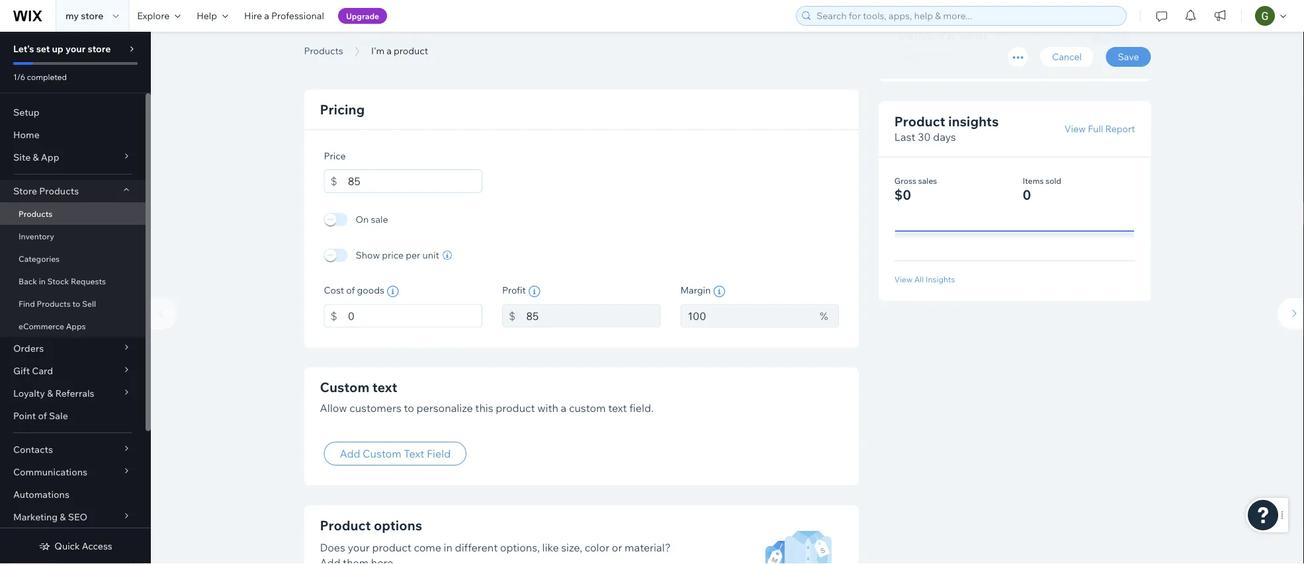 Task type: describe. For each thing, give the bounding box(es) containing it.
1 horizontal spatial i'm
[[371, 45, 384, 57]]

find products to sell
[[19, 299, 96, 309]]

card
[[32, 365, 53, 377]]

cost
[[324, 284, 344, 296]]

price
[[324, 150, 346, 161]]

add custom text field button
[[324, 442, 467, 466]]

insights
[[926, 274, 955, 284]]

pages
[[1028, 19, 1054, 30]]

product for product options
[[320, 517, 371, 534]]

quick access
[[54, 541, 112, 552]]

automations
[[13, 489, 69, 501]]

sold
[[1045, 176, 1061, 186]]

apps
[[66, 321, 86, 331]]

none text field inside i'm a product form
[[348, 169, 482, 193]]

completed
[[27, 72, 67, 82]]

up
[[52, 43, 63, 55]]

1 vertical spatial text
[[608, 401, 627, 415]]

loyalty & referrals
[[13, 388, 94, 399]]

contacts button
[[0, 439, 146, 461]]

margin
[[680, 284, 711, 296]]

of for cost of goods
[[346, 284, 355, 296]]

ecommerce apps
[[19, 321, 86, 331]]

on
[[356, 214, 369, 225]]

0 horizontal spatial an
[[359, 34, 371, 47]]

inventory link
[[0, 225, 146, 247]]

a right the 'hire'
[[264, 10, 269, 22]]

info tooltip image for cost of goods
[[387, 286, 399, 298]]

custom inside add custom text field button
[[363, 447, 401, 460]]

my
[[66, 10, 79, 22]]

product for product insights last 30 days
[[894, 113, 945, 129]]

full
[[1088, 123, 1103, 135]]

with inside custom text allow customers to personalize this product with a custom text field.
[[537, 401, 558, 415]]

$ for on sale
[[330, 175, 337, 188]]

i'm a product down upgrade button
[[371, 45, 428, 57]]

store
[[13, 185, 37, 197]]

come
[[414, 541, 441, 554]]

1 horizontal spatial products link
[[297, 44, 350, 58]]

stock
[[47, 276, 69, 286]]

unit
[[422, 249, 439, 261]]

access
[[82, 541, 112, 552]]

product inside optimize your store's product pages with the help of an expert.
[[991, 19, 1026, 30]]

& for marketing
[[60, 511, 66, 523]]

product down upgrade button
[[362, 28, 454, 59]]

view all insights link
[[894, 273, 955, 285]]

color
[[585, 541, 609, 554]]

sell
[[82, 299, 96, 309]]

save
[[1118, 51, 1139, 63]]

set
[[36, 43, 50, 55]]

add custom text field
[[340, 447, 451, 460]]

find
[[19, 299, 35, 309]]

0 horizontal spatial i'm
[[304, 28, 338, 59]]

referrals
[[55, 388, 94, 399]]

or
[[612, 541, 622, 554]]

hire
[[244, 10, 262, 22]]

report
[[1105, 123, 1135, 135]]

product insights last 30 days
[[894, 113, 999, 144]]

quick access button
[[39, 541, 112, 552]]

gift card
[[13, 365, 53, 377]]

marketing & seo
[[13, 511, 87, 523]]

them
[[343, 556, 369, 564]]

add an info section
[[334, 34, 433, 47]]

products up ecommerce apps at the bottom
[[37, 299, 71, 309]]

options,
[[500, 541, 540, 554]]

get
[[898, 50, 914, 61]]

& for site
[[33, 152, 39, 163]]

field.
[[629, 401, 654, 415]]

store products button
[[0, 180, 146, 202]]

sales
[[918, 176, 937, 186]]

on sale
[[356, 214, 388, 225]]

gross sales $0
[[894, 176, 937, 203]]

%
[[820, 309, 828, 323]]

explore
[[137, 10, 170, 22]]

setup link
[[0, 101, 146, 124]]

back in stock requests
[[19, 276, 106, 286]]

Search for tools, apps, help & more... field
[[812, 7, 1122, 25]]

ecommerce
[[19, 321, 64, 331]]

add for add custom text field
[[340, 447, 360, 460]]

$0
[[894, 186, 911, 203]]

store inside sidebar element
[[88, 43, 111, 55]]

a down upgrade button
[[344, 28, 357, 59]]

home link
[[0, 124, 146, 146]]

days
[[933, 130, 956, 144]]

view full report
[[1065, 123, 1135, 135]]

custom text allow customers to personalize this product with a custom text field.
[[320, 379, 654, 415]]

help button
[[189, 0, 236, 32]]

items
[[1023, 176, 1044, 186]]

custom
[[569, 401, 606, 415]]

add inside 'does your product come in different options, like size, color or material? add them here.'
[[320, 556, 340, 564]]

1 vertical spatial products link
[[0, 202, 146, 225]]

options
[[374, 517, 422, 534]]

hire a professional
[[244, 10, 324, 22]]

to inside sidebar element
[[72, 299, 80, 309]]

view for view all insights
[[894, 274, 913, 284]]

communications button
[[0, 461, 146, 484]]

30
[[918, 130, 931, 144]]

goods
[[357, 284, 384, 296]]

site
[[13, 152, 31, 163]]

products inside i'm a product form
[[304, 45, 343, 57]]

a left section
[[387, 45, 392, 57]]

store products
[[13, 185, 79, 197]]

different
[[455, 541, 498, 554]]

point of sale
[[13, 410, 68, 422]]

automations link
[[0, 484, 146, 506]]



Task type: locate. For each thing, give the bounding box(es) containing it.
your inside 'does your product come in different options, like size, color or material? add them here.'
[[348, 541, 370, 554]]

i'm
[[304, 28, 338, 59], [371, 45, 384, 57]]

app
[[41, 152, 59, 163]]

professional
[[271, 10, 324, 22]]

store
[[81, 10, 103, 22], [88, 43, 111, 55]]

product
[[991, 19, 1026, 30], [362, 28, 454, 59], [394, 45, 428, 57], [496, 401, 535, 415], [372, 541, 411, 554]]

of inside sidebar element
[[38, 410, 47, 422]]

allow
[[320, 401, 347, 415]]

0 vertical spatial add
[[336, 34, 357, 47]]

all
[[914, 274, 924, 284]]

an left expert.
[[946, 30, 957, 42]]

view left "all"
[[894, 274, 913, 284]]

product inside custom text allow customers to personalize this product with a custom text field.
[[496, 401, 535, 415]]

get started
[[898, 50, 949, 61]]

2 horizontal spatial your
[[940, 19, 959, 30]]

pricing
[[320, 101, 365, 118]]

store right my on the left top of the page
[[81, 10, 103, 22]]

view for view full report
[[1065, 123, 1086, 135]]

0 horizontal spatial text
[[372, 379, 397, 396]]

back
[[19, 276, 37, 286]]

1 info tooltip image from the left
[[387, 286, 399, 298]]

sidebar element
[[0, 32, 151, 564]]

product
[[894, 113, 945, 129], [320, 517, 371, 534]]

sale
[[371, 214, 388, 225]]

with right pages
[[1056, 19, 1075, 30]]

1 horizontal spatial product
[[894, 113, 945, 129]]

add
[[336, 34, 357, 47], [340, 447, 360, 460], [320, 556, 340, 564]]

my store
[[66, 10, 103, 22]]

i'm down professional on the left of the page
[[304, 28, 338, 59]]

i'm left section
[[371, 45, 384, 57]]

your for optimize
[[940, 19, 959, 30]]

started
[[916, 50, 949, 61]]

info tooltip image for profit
[[529, 286, 540, 298]]

an
[[946, 30, 957, 42], [359, 34, 371, 47]]

section
[[395, 34, 433, 47]]

to left sell
[[72, 299, 80, 309]]

sale
[[49, 410, 68, 422]]

your
[[940, 19, 959, 30], [65, 43, 86, 55], [348, 541, 370, 554]]

$
[[330, 175, 337, 188], [330, 309, 337, 323], [509, 309, 515, 323]]

your inside optimize your store's product pages with the help of an expert.
[[940, 19, 959, 30]]

$ down profit
[[509, 309, 515, 323]]

$ down price at the top left of page
[[330, 175, 337, 188]]

a inside custom text allow customers to personalize this product with a custom text field.
[[561, 401, 567, 415]]

products right store
[[39, 185, 79, 197]]

product options
[[320, 517, 422, 534]]

None text field
[[348, 304, 482, 328], [526, 304, 661, 328], [680, 304, 813, 328], [348, 304, 482, 328], [526, 304, 661, 328], [680, 304, 813, 328]]

text up customers
[[372, 379, 397, 396]]

products
[[304, 45, 343, 57], [39, 185, 79, 197], [19, 209, 53, 219], [37, 299, 71, 309]]

info tooltip image
[[713, 286, 725, 298]]

an inside optimize your store's product pages with the help of an expert.
[[946, 30, 957, 42]]

& left "seo"
[[60, 511, 66, 523]]

1 horizontal spatial your
[[348, 541, 370, 554]]

of left sale
[[38, 410, 47, 422]]

0 vertical spatial to
[[72, 299, 80, 309]]

info tooltip image right profit
[[529, 286, 540, 298]]

custom up allow
[[320, 379, 369, 396]]

in right come
[[444, 541, 453, 554]]

in inside "link"
[[39, 276, 46, 286]]

field
[[427, 447, 451, 460]]

marketing
[[13, 511, 58, 523]]

setup
[[13, 107, 40, 118]]

1 horizontal spatial info tooltip image
[[529, 286, 540, 298]]

products link
[[297, 44, 350, 58], [0, 202, 146, 225]]

0 vertical spatial in
[[39, 276, 46, 286]]

2 info tooltip image from the left
[[529, 286, 540, 298]]

size,
[[561, 541, 582, 554]]

add down allow
[[340, 447, 360, 460]]

2 vertical spatial of
[[38, 410, 47, 422]]

None text field
[[348, 169, 482, 193]]

$ for %
[[509, 309, 515, 323]]

to right customers
[[404, 401, 414, 415]]

0 vertical spatial text
[[372, 379, 397, 396]]

0 horizontal spatial info tooltip image
[[387, 286, 399, 298]]

add for add an info section
[[336, 34, 357, 47]]

categories link
[[0, 247, 146, 270]]

an left info
[[359, 34, 371, 47]]

your inside sidebar element
[[65, 43, 86, 55]]

your for does
[[348, 541, 370, 554]]

1 vertical spatial with
[[537, 401, 558, 415]]

0 horizontal spatial to
[[72, 299, 80, 309]]

in
[[39, 276, 46, 286], [444, 541, 453, 554]]

a left the custom
[[561, 401, 567, 415]]

product right info
[[394, 45, 428, 57]]

& inside popup button
[[60, 511, 66, 523]]

add down upgrade
[[336, 34, 357, 47]]

2 vertical spatial &
[[60, 511, 66, 523]]

0 vertical spatial of
[[936, 30, 944, 42]]

to inside custom text allow customers to personalize this product with a custom text field.
[[404, 401, 414, 415]]

& right site
[[33, 152, 39, 163]]

0 vertical spatial custom
[[320, 379, 369, 396]]

0
[[1023, 186, 1031, 203]]

products down professional on the left of the page
[[304, 45, 343, 57]]

0 horizontal spatial your
[[65, 43, 86, 55]]

product up here.
[[372, 541, 411, 554]]

2 horizontal spatial of
[[936, 30, 944, 42]]

of right help
[[936, 30, 944, 42]]

cancel
[[1052, 51, 1082, 63]]

personalize
[[416, 401, 473, 415]]

your left store's
[[940, 19, 959, 30]]

add inside add custom text field button
[[340, 447, 360, 460]]

1 horizontal spatial to
[[404, 401, 414, 415]]

of inside optimize your store's product pages with the help of an expert.
[[936, 30, 944, 42]]

i'm a product form
[[144, 0, 1304, 564]]

the
[[898, 30, 913, 42]]

loyalty
[[13, 388, 45, 399]]

last
[[894, 130, 915, 144]]

site & app
[[13, 152, 59, 163]]

0 horizontal spatial in
[[39, 276, 46, 286]]

1 horizontal spatial in
[[444, 541, 453, 554]]

& for loyalty
[[47, 388, 53, 399]]

find products to sell link
[[0, 292, 146, 315]]

marketing & seo button
[[0, 506, 146, 529]]

does your product come in different options, like size, color or material? add them here.
[[320, 541, 671, 564]]

categories
[[19, 254, 60, 264]]

2 horizontal spatial &
[[60, 511, 66, 523]]

insights
[[948, 113, 999, 129]]

your right up
[[65, 43, 86, 55]]

0 horizontal spatial products link
[[0, 202, 146, 225]]

products up inventory
[[19, 209, 53, 219]]

1/6
[[13, 72, 25, 82]]

gross
[[894, 176, 916, 186]]

cancel button
[[1040, 47, 1094, 67]]

ecommerce apps link
[[0, 315, 146, 337]]

quick
[[54, 541, 80, 552]]

1 vertical spatial store
[[88, 43, 111, 55]]

& inside popup button
[[33, 152, 39, 163]]

view full report link
[[1065, 123, 1135, 135]]

1 vertical spatial view
[[894, 274, 913, 284]]

customers
[[349, 401, 402, 415]]

& inside dropdown button
[[47, 388, 53, 399]]

text left field.
[[608, 401, 627, 415]]

product inside product insights last 30 days
[[894, 113, 945, 129]]

info tooltip image
[[387, 286, 399, 298], [529, 286, 540, 298]]

view all insights
[[894, 274, 955, 284]]

with inside optimize your store's product pages with the help of an expert.
[[1056, 19, 1075, 30]]

0 horizontal spatial view
[[894, 274, 913, 284]]

0 horizontal spatial &
[[33, 152, 39, 163]]

text
[[372, 379, 397, 396], [608, 401, 627, 415]]

store down the 'my store'
[[88, 43, 111, 55]]

loyalty & referrals button
[[0, 382, 146, 405]]

2 vertical spatial add
[[320, 556, 340, 564]]

show
[[356, 249, 380, 261]]

view left the full at the top
[[1065, 123, 1086, 135]]

cost of goods
[[324, 284, 384, 296]]

price
[[382, 249, 404, 261]]

point
[[13, 410, 36, 422]]

home
[[13, 129, 40, 141]]

products link down store products at top left
[[0, 202, 146, 225]]

does
[[320, 541, 345, 554]]

products inside popup button
[[39, 185, 79, 197]]

custom
[[320, 379, 369, 396], [363, 447, 401, 460]]

i'm a product down upgrade
[[304, 28, 454, 59]]

0 vertical spatial with
[[1056, 19, 1075, 30]]

of right cost
[[346, 284, 355, 296]]

in right back
[[39, 276, 46, 286]]

of for point of sale
[[38, 410, 47, 422]]

2 vertical spatial your
[[348, 541, 370, 554]]

0 vertical spatial product
[[894, 113, 945, 129]]

seo
[[68, 511, 87, 523]]

contacts
[[13, 444, 53, 456]]

product up does
[[320, 517, 371, 534]]

gift
[[13, 365, 30, 377]]

1 vertical spatial of
[[346, 284, 355, 296]]

products link down professional on the left of the page
[[297, 44, 350, 58]]

add down does
[[320, 556, 340, 564]]

& right loyalty
[[47, 388, 53, 399]]

in inside 'does your product come in different options, like size, color or material? add them here.'
[[444, 541, 453, 554]]

orders
[[13, 343, 44, 354]]

custom left text
[[363, 447, 401, 460]]

1 vertical spatial to
[[404, 401, 414, 415]]

1 vertical spatial in
[[444, 541, 453, 554]]

a
[[264, 10, 269, 22], [344, 28, 357, 59], [387, 45, 392, 57], [561, 401, 567, 415]]

1 horizontal spatial view
[[1065, 123, 1086, 135]]

add an info section link
[[324, 34, 433, 47]]

upgrade button
[[338, 8, 387, 24]]

expert.
[[959, 30, 989, 42]]

1 vertical spatial custom
[[363, 447, 401, 460]]

1 horizontal spatial text
[[608, 401, 627, 415]]

1 vertical spatial &
[[47, 388, 53, 399]]

product right this
[[496, 401, 535, 415]]

with left the custom
[[537, 401, 558, 415]]

0 horizontal spatial with
[[537, 401, 558, 415]]

store's
[[961, 19, 989, 30]]

0 vertical spatial your
[[940, 19, 959, 30]]

0 horizontal spatial of
[[38, 410, 47, 422]]

inventory
[[19, 231, 54, 241]]

product up 30 at the right top
[[894, 113, 945, 129]]

1 horizontal spatial &
[[47, 388, 53, 399]]

0 horizontal spatial product
[[320, 517, 371, 534]]

1 horizontal spatial with
[[1056, 19, 1075, 30]]

info tooltip image right goods
[[387, 286, 399, 298]]

help
[[197, 10, 217, 22]]

view
[[1065, 123, 1086, 135], [894, 274, 913, 284]]

1 horizontal spatial of
[[346, 284, 355, 296]]

your up them
[[348, 541, 370, 554]]

0 vertical spatial store
[[81, 10, 103, 22]]

1 vertical spatial product
[[320, 517, 371, 534]]

1 horizontal spatial an
[[946, 30, 957, 42]]

1 vertical spatial add
[[340, 447, 360, 460]]

product left pages
[[991, 19, 1026, 30]]

0 vertical spatial view
[[1065, 123, 1086, 135]]

0 vertical spatial &
[[33, 152, 39, 163]]

custom inside custom text allow customers to personalize this product with a custom text field.
[[320, 379, 369, 396]]

$ down cost
[[330, 309, 337, 323]]

product inside 'does your product come in different options, like size, color or material? add them here.'
[[372, 541, 411, 554]]

0 vertical spatial products link
[[297, 44, 350, 58]]

optimize your store's product pages with the help of an expert.
[[898, 19, 1075, 42]]

1 vertical spatial your
[[65, 43, 86, 55]]



